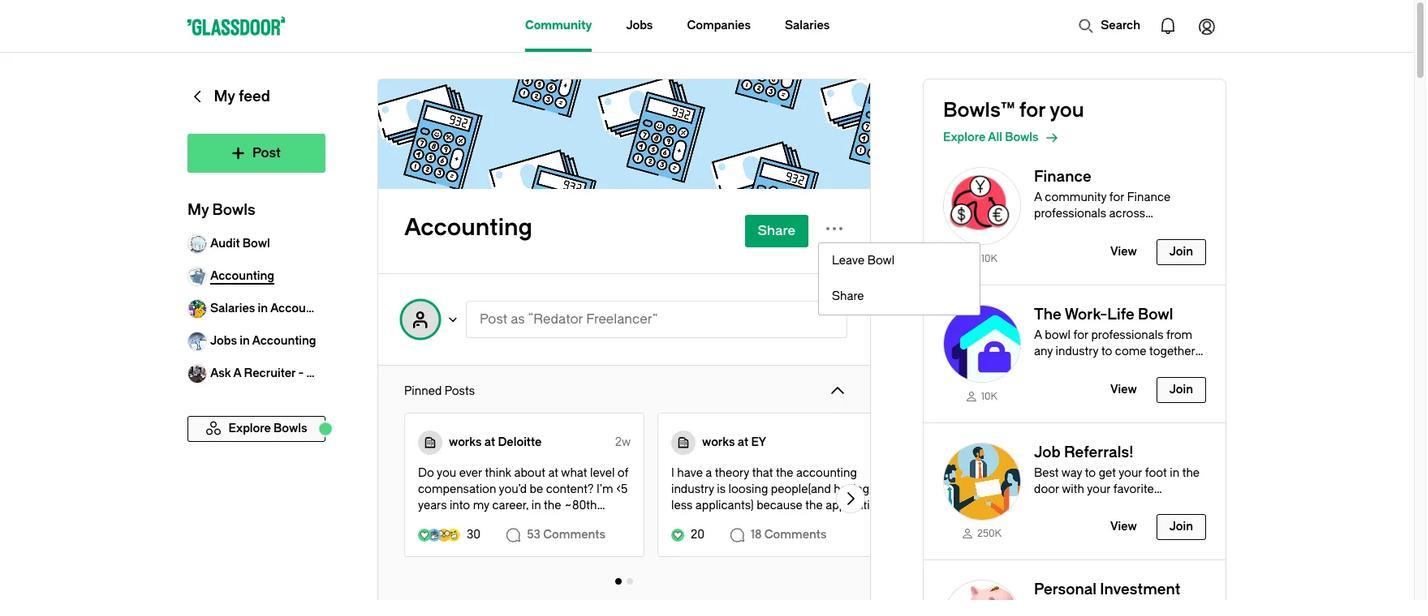 Task type: locate. For each thing, give the bounding box(es) containing it.
industry down have
[[671, 483, 714, 497]]

0 vertical spatial bowl
[[243, 237, 270, 251]]

toogle identity image
[[418, 431, 442, 455], [671, 431, 696, 455]]

0 vertical spatial the
[[1101, 361, 1118, 375]]

comments
[[543, 529, 606, 542], [765, 529, 827, 542]]

i
[[671, 467, 675, 481]]

salaries inside salaries in accounting link
[[210, 302, 255, 316]]

1 horizontal spatial finance
[[1128, 191, 1171, 205]]

0 horizontal spatial to
[[823, 532, 834, 546]]

bowls up the audit bowl
[[212, 201, 255, 219]]

1 horizontal spatial bowl
[[868, 254, 895, 268]]

0 horizontal spatial at
[[485, 436, 495, 450]]

0 horizontal spatial the
[[776, 467, 794, 481]]

jobs
[[626, 19, 653, 32], [210, 335, 237, 348]]

bowls right all
[[1005, 131, 1039, 145]]

works up the a
[[702, 436, 735, 450]]

i'm
[[747, 532, 763, 546]]

salaries in accounting link
[[188, 293, 334, 326]]

bowl
[[243, 237, 270, 251], [868, 254, 895, 268], [1138, 306, 1174, 324]]

1 vertical spatial 10k
[[982, 391, 998, 402]]

2 image for bowl image from the top
[[943, 305, 1021, 383]]

appropriately
[[733, 516, 803, 529]]

2 vertical spatial image for bowl image
[[943, 443, 1021, 521]]

2 horizontal spatial bowl
[[1138, 306, 1174, 324]]

0 horizontal spatial my
[[188, 201, 209, 219]]

1 vertical spatial industry
[[671, 483, 714, 497]]

image for bowl image up 250k link
[[943, 443, 1021, 521]]

my inside my feed link
[[214, 88, 235, 106]]

jobs link
[[626, 0, 653, 52]]

at left ey
[[738, 436, 749, 450]]

work-
[[1065, 306, 1108, 324]]

referrals!
[[1064, 444, 1134, 462]]

a inside finance a community for finance professionals across companies
[[1034, 191, 1042, 205]]

0 horizontal spatial in
[[240, 335, 250, 348]]

jobs up ask on the bottom of the page
[[210, 335, 237, 348]]

of
[[1100, 377, 1111, 391]]

0 vertical spatial finance
[[1034, 168, 1092, 186]]

1 horizontal spatial works
[[702, 436, 735, 450]]

finance up community
[[1034, 168, 1092, 186]]

professionals
[[1034, 207, 1107, 221], [1092, 329, 1164, 342]]

industry inside the work-life bowl a bowl for professionals from any industry to come together and discuss the day-to-day happenings of work-life.
[[1056, 345, 1099, 359]]

companies
[[687, 19, 751, 32]]

0 vertical spatial my
[[214, 88, 235, 106]]

0 vertical spatial professionals
[[1034, 207, 1107, 221]]

investment
[[1100, 582, 1181, 599]]

2 vertical spatial a
[[233, 367, 241, 381]]

0 vertical spatial salaries
[[785, 19, 830, 32]]

0 horizontal spatial salaries
[[210, 302, 255, 316]]

1 horizontal spatial salaries
[[785, 19, 830, 32]]

image for bowl image down explore all bowls
[[943, 167, 1021, 245]]

salaries link
[[785, 0, 830, 52]]

menu
[[818, 243, 981, 316]]

model
[[671, 516, 706, 529]]

1 horizontal spatial comments
[[765, 529, 827, 542]]

for left you
[[1020, 99, 1046, 122]]

bowl right leave
[[868, 254, 895, 268]]

day
[[1162, 361, 1181, 375]]

thoughts.
[[703, 548, 754, 562]]

for inside the work-life bowl a bowl for professionals from any industry to come together and discuss the day-to-day happenings of work-life.
[[1074, 329, 1089, 342]]

0 horizontal spatial for
[[1020, 99, 1046, 122]]

menu containing leave bowl
[[818, 243, 981, 316]]

1 horizontal spatial at
[[738, 436, 749, 450]]

-
[[298, 367, 304, 381]]

toogle identity image for works at deloitte
[[418, 431, 442, 455]]

2 vertical spatial bowl
[[1138, 306, 1174, 324]]

53 comments
[[527, 529, 606, 542]]

to left 'come'
[[1102, 345, 1113, 359]]

2 at from the left
[[738, 436, 749, 450]]

the work-life bowl a bowl for professionals from any industry to come together and discuss the day-to-day happenings of work-life.
[[1034, 306, 1196, 391]]

a up any
[[1034, 329, 1042, 342]]

bowl up from
[[1138, 306, 1174, 324]]

and
[[1034, 361, 1055, 375]]

1 works from the left
[[449, 436, 482, 450]]

the right the that
[[776, 467, 794, 481]]

1 image for bowl image from the top
[[943, 167, 1021, 245]]

0 vertical spatial 10k
[[982, 253, 998, 264]]

finance
[[1034, 168, 1092, 186], [1128, 191, 1171, 205]]

1 horizontal spatial the
[[806, 499, 823, 513]]

1 horizontal spatial for
[[1074, 329, 1089, 342]]

2w
[[615, 436, 631, 450]]

1 toogle identity image from the left
[[418, 431, 442, 455]]

professionals down community
[[1034, 207, 1107, 221]]

10k
[[982, 253, 998, 264], [982, 391, 998, 402]]

2 works from the left
[[702, 436, 735, 450]]

1 vertical spatial 10k link
[[943, 390, 1021, 403]]

recruiter
[[244, 367, 296, 381]]

2 vertical spatial the
[[806, 499, 823, 513]]

0 vertical spatial jobs
[[626, 19, 653, 32]]

accounting
[[404, 214, 533, 241], [270, 302, 334, 316], [252, 335, 316, 348], [306, 367, 370, 381]]

53
[[527, 529, 541, 542]]

professionals up 'come'
[[1092, 329, 1164, 342]]

loosing
[[729, 483, 768, 497]]

20
[[691, 529, 705, 542]]

bowls
[[1005, 131, 1039, 145], [212, 201, 255, 219]]

industry up discuss
[[1056, 345, 1099, 359]]

0 horizontal spatial industry
[[671, 483, 714, 497]]

bowl for audit bowl
[[243, 237, 270, 251]]

companies
[[1034, 223, 1095, 237]]

toogle identity image down pinned
[[418, 431, 442, 455]]

explore all bowls link
[[943, 128, 1226, 148]]

0 vertical spatial 10k link
[[943, 252, 1021, 265]]

toogle identity image
[[401, 300, 440, 339]]

my feed
[[214, 88, 270, 106]]

2 horizontal spatial the
[[1101, 361, 1118, 375]]

at
[[485, 436, 495, 450], [738, 436, 749, 450]]

works
[[449, 436, 482, 450], [702, 436, 735, 450]]

a right ask on the bottom of the page
[[233, 367, 241, 381]]

1 vertical spatial a
[[1034, 329, 1042, 342]]

for down work-
[[1074, 329, 1089, 342]]

0 vertical spatial a
[[1034, 191, 1042, 205]]

1 vertical spatial my
[[188, 201, 209, 219]]

0 vertical spatial image for bowl image
[[943, 167, 1021, 245]]

other
[[671, 548, 700, 562]]

image for bowl image
[[943, 167, 1021, 245], [943, 305, 1021, 383], [943, 443, 1021, 521]]

my up "audit bowl" link
[[188, 201, 209, 219]]

1 at from the left
[[485, 436, 495, 450]]

bowl inside menu item
[[868, 254, 895, 268]]

0 horizontal spatial bowl
[[243, 237, 270, 251]]

1 vertical spatial in
[[240, 335, 250, 348]]

a inside ask a recruiter - accounting "link"
[[233, 367, 241, 381]]

the up used
[[806, 499, 823, 513]]

1 horizontal spatial bowls
[[1005, 131, 1039, 145]]

30
[[467, 529, 481, 542]]

10k link
[[943, 252, 1021, 265], [943, 390, 1021, 403]]

anymore.
[[671, 532, 722, 546]]

apprentice
[[826, 499, 883, 513]]

community link
[[525, 0, 592, 52]]

to inside the i have a theory that the accounting industry is loosing people(and having less applicants) because the apprentice model isn't appropriately used anymore. but i'm interested to hear other thoughts.
[[823, 532, 834, 546]]

1 horizontal spatial to
[[1102, 345, 1113, 359]]

people(and
[[771, 483, 831, 497]]

works for works at ey
[[702, 436, 735, 450]]

jobs left companies
[[626, 19, 653, 32]]

1 vertical spatial image for bowl image
[[943, 305, 1021, 383]]

bowl right audit
[[243, 237, 270, 251]]

a
[[706, 467, 712, 481]]

1 vertical spatial to
[[823, 532, 834, 546]]

0 vertical spatial to
[[1102, 345, 1113, 359]]

leave
[[832, 254, 865, 268]]

1 vertical spatial salaries
[[210, 302, 255, 316]]

pinned posts
[[404, 385, 475, 399]]

life
[[1108, 306, 1135, 324]]

2 horizontal spatial for
[[1110, 191, 1125, 205]]

1 horizontal spatial jobs
[[626, 19, 653, 32]]

salaries in accounting
[[210, 302, 334, 316]]

in up jobs in accounting
[[258, 302, 268, 316]]

1 10k link from the top
[[943, 252, 1021, 265]]

toogle identity image for works at ey
[[671, 431, 696, 455]]

1 10k from the top
[[982, 253, 998, 264]]

1 vertical spatial professionals
[[1092, 329, 1164, 342]]

1 horizontal spatial in
[[258, 302, 268, 316]]

freelancer"
[[586, 312, 658, 327]]

0 horizontal spatial comments
[[543, 529, 606, 542]]

1 vertical spatial bowl
[[868, 254, 895, 268]]

to down used
[[823, 532, 834, 546]]

to
[[1102, 345, 1113, 359], [823, 532, 834, 546]]

1 vertical spatial for
[[1110, 191, 1125, 205]]

0 horizontal spatial toogle identity image
[[418, 431, 442, 455]]

my left feed
[[214, 88, 235, 106]]

at for ey
[[738, 436, 749, 450]]

for up the 'across'
[[1110, 191, 1125, 205]]

my bowls
[[188, 201, 255, 219]]

from
[[1167, 329, 1193, 342]]

finance up the 'across'
[[1128, 191, 1171, 205]]

job
[[1034, 444, 1061, 462]]

all
[[988, 131, 1003, 145]]

2 10k link from the top
[[943, 390, 1021, 403]]

0 horizontal spatial finance
[[1034, 168, 1092, 186]]

1 horizontal spatial my
[[214, 88, 235, 106]]

2 toogle identity image from the left
[[671, 431, 696, 455]]

the
[[1034, 306, 1062, 324]]

0 vertical spatial bowls
[[1005, 131, 1039, 145]]

2 vertical spatial for
[[1074, 329, 1089, 342]]

1 vertical spatial the
[[776, 467, 794, 481]]

pinned
[[404, 385, 442, 399]]

at left deloitte
[[485, 436, 495, 450]]

discuss
[[1057, 361, 1098, 375]]

1 comments from the left
[[543, 529, 606, 542]]

a left community
[[1034, 191, 1042, 205]]

works down posts
[[449, 436, 482, 450]]

image for bowl image left any
[[943, 305, 1021, 383]]

personal
[[1034, 582, 1097, 599]]

hear
[[837, 532, 861, 546]]

1 horizontal spatial toogle identity image
[[671, 431, 696, 455]]

0 vertical spatial for
[[1020, 99, 1046, 122]]

in down salaries in accounting link
[[240, 335, 250, 348]]

0 vertical spatial in
[[258, 302, 268, 316]]

0 horizontal spatial jobs
[[210, 335, 237, 348]]

share menu item
[[819, 279, 980, 315]]

1 horizontal spatial industry
[[1056, 345, 1099, 359]]

the up of at the bottom right of the page
[[1101, 361, 1118, 375]]

1 vertical spatial jobs
[[210, 335, 237, 348]]

used
[[806, 516, 833, 529]]

0 vertical spatial industry
[[1056, 345, 1099, 359]]

toogle identity image up have
[[671, 431, 696, 455]]

at for deloitte
[[485, 436, 495, 450]]

0 horizontal spatial works
[[449, 436, 482, 450]]

works at deloitte
[[449, 436, 542, 450]]

2 comments from the left
[[765, 529, 827, 542]]

0 horizontal spatial bowls
[[212, 201, 255, 219]]

the inside the work-life bowl a bowl for professionals from any industry to come together and discuss the day-to-day happenings of work-life.
[[1101, 361, 1118, 375]]



Task type: vqa. For each thing, say whether or not it's contained in the screenshot.
while
no



Task type: describe. For each thing, give the bounding box(es) containing it.
job referrals!
[[1034, 444, 1134, 462]]

together
[[1150, 345, 1196, 359]]

ask a recruiter - accounting
[[210, 367, 370, 381]]

that
[[752, 467, 773, 481]]

having
[[834, 483, 870, 497]]

salaries for salaries in accounting
[[210, 302, 255, 316]]

because
[[757, 499, 803, 513]]

works at ey
[[702, 436, 767, 450]]

applicants)
[[696, 499, 754, 513]]

250k link
[[943, 527, 1021, 541]]

to inside the work-life bowl a bowl for professionals from any industry to come together and discuss the day-to-day happenings of work-life.
[[1102, 345, 1113, 359]]

post
[[480, 312, 508, 327]]

in for jobs
[[240, 335, 250, 348]]

jobs for jobs in accounting
[[210, 335, 237, 348]]

but
[[725, 532, 744, 546]]

personal investment
[[1034, 582, 1181, 601]]

bowl inside the work-life bowl a bowl for professionals from any industry to come together and discuss the day-to-day happenings of work-life.
[[1138, 306, 1174, 324]]

audit bowl link
[[188, 228, 326, 261]]

finance a community for finance professionals across companies
[[1034, 168, 1171, 237]]

jobs in accounting
[[210, 335, 316, 348]]

10k link for finance
[[943, 252, 1021, 265]]

1 vertical spatial bowls
[[212, 201, 255, 219]]

post as "redator freelancer"
[[480, 312, 658, 327]]

work-
[[1114, 377, 1145, 391]]

personal investment button
[[924, 561, 1226, 601]]

my feed link
[[188, 79, 326, 134]]

interested
[[766, 532, 820, 546]]

jobs in accounting link
[[188, 326, 326, 358]]

in for salaries
[[258, 302, 268, 316]]

3 image for bowl image from the top
[[943, 443, 1021, 521]]

community
[[525, 19, 592, 32]]

professionals inside finance a community for finance professionals across companies
[[1034, 207, 1107, 221]]

professionals inside the work-life bowl a bowl for professionals from any industry to come together and discuss the day-to-day happenings of work-life.
[[1092, 329, 1164, 342]]

to-
[[1146, 361, 1162, 375]]

1 vertical spatial finance
[[1128, 191, 1171, 205]]

as
[[511, 312, 525, 327]]

across
[[1110, 207, 1146, 221]]

ey
[[751, 436, 767, 450]]

post as "redator freelancer" button
[[466, 301, 848, 339]]

less
[[671, 499, 693, 513]]

works for works at deloitte
[[449, 436, 482, 450]]

bowls™
[[943, 99, 1015, 122]]

bowl
[[1045, 329, 1071, 342]]

audit bowl
[[210, 237, 270, 251]]

life.
[[1145, 377, 1164, 391]]

any
[[1034, 345, 1053, 359]]

10k link for the
[[943, 390, 1021, 403]]

bowls™ for you
[[943, 99, 1085, 122]]

posts
[[445, 385, 475, 399]]

is
[[717, 483, 726, 497]]

deloitte
[[498, 436, 542, 450]]

my for my feed
[[214, 88, 235, 106]]

accounting
[[796, 467, 857, 481]]

happenings
[[1034, 377, 1097, 391]]

audit
[[210, 237, 240, 251]]

feed
[[239, 88, 270, 106]]

explore
[[943, 131, 986, 145]]

18 comments
[[751, 529, 827, 542]]

a for finance
[[1034, 191, 1042, 205]]

explore all bowls
[[943, 131, 1039, 145]]

for inside finance a community for finance professionals across companies
[[1110, 191, 1125, 205]]

search button
[[1070, 10, 1149, 42]]

comments for 18 comments
[[765, 529, 827, 542]]

a inside the work-life bowl a bowl for professionals from any industry to come together and discuss the day-to-day happenings of work-life.
[[1034, 329, 1042, 342]]

day-
[[1121, 361, 1146, 375]]

jobs for jobs
[[626, 19, 653, 32]]

you
[[1050, 99, 1085, 122]]

18
[[751, 529, 762, 542]]

leave bowl
[[832, 254, 895, 268]]

come
[[1115, 345, 1147, 359]]

accounting inside "link"
[[306, 367, 370, 381]]

isn't
[[709, 516, 730, 529]]

image for bowl image for the
[[943, 305, 1021, 383]]

industry inside the i have a theory that the accounting industry is loosing people(and having less applicants) because the apprentice model isn't appropriately used anymore. but i'm interested to hear other thoughts.
[[671, 483, 714, 497]]

250k
[[977, 529, 1002, 540]]

salaries for salaries
[[785, 19, 830, 32]]

ask
[[210, 367, 231, 381]]

"redator
[[528, 312, 583, 327]]

comments for 53 comments
[[543, 529, 606, 542]]

search
[[1101, 19, 1141, 32]]

ask a recruiter - accounting link
[[188, 358, 370, 391]]

bowl for leave bowl
[[868, 254, 895, 268]]

2 10k from the top
[[982, 391, 998, 402]]

companies link
[[687, 0, 751, 52]]

i have a theory that the accounting industry is loosing people(and having less applicants) because the apprentice model isn't appropriately used anymore. but i'm interested to hear other thoughts.
[[671, 467, 883, 562]]

theory
[[715, 467, 750, 481]]

have
[[677, 467, 703, 481]]

my for my bowls
[[188, 201, 209, 219]]

image for bowl image for finance
[[943, 167, 1021, 245]]

share
[[832, 290, 864, 304]]

community
[[1045, 191, 1107, 205]]

a for ask
[[233, 367, 241, 381]]

leave bowl menu item
[[819, 244, 980, 279]]



